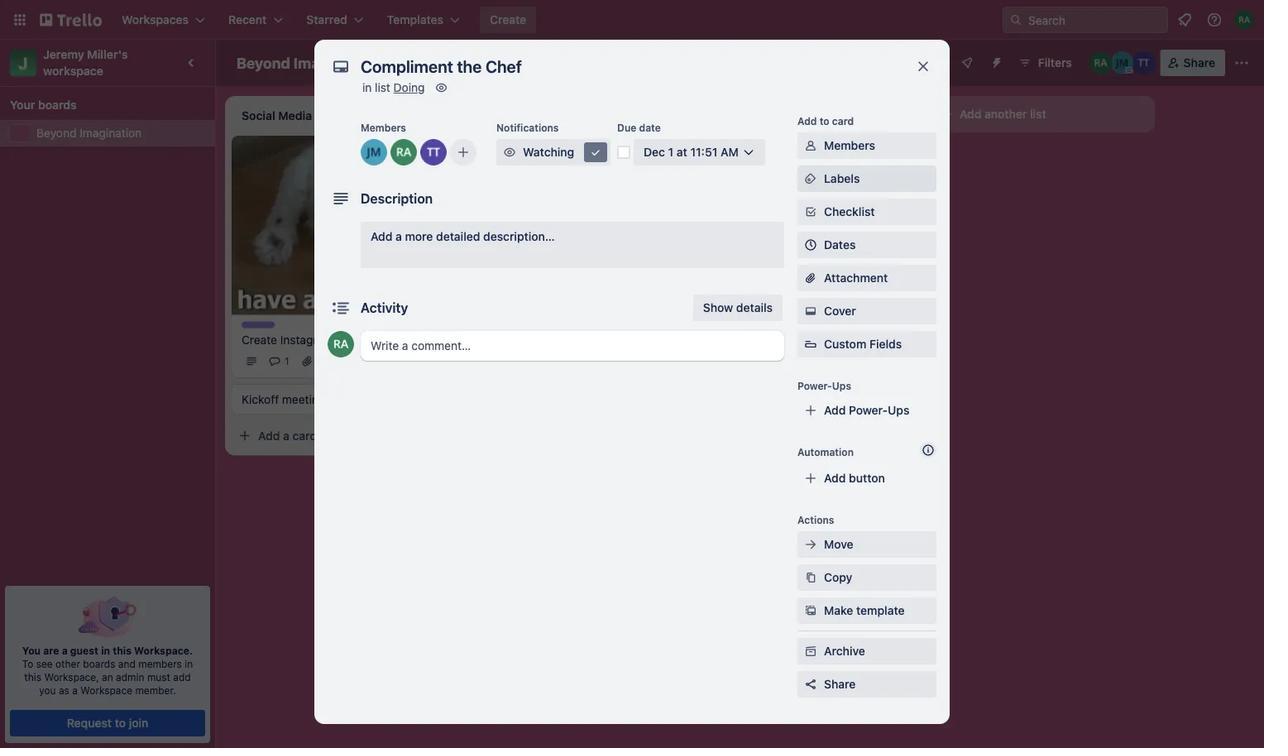 Task type: describe. For each thing, give the bounding box(es) containing it.
instagram
[[280, 333, 334, 346]]

jeremy miller's workspace
[[43, 48, 131, 78]]

see
[[36, 658, 53, 670]]

cover
[[824, 304, 857, 318]]

0 notifications image
[[1175, 10, 1195, 30]]

power ups image
[[961, 56, 974, 70]]

filters button
[[1014, 50, 1077, 76]]

watching button
[[497, 139, 611, 166]]

dates
[[824, 238, 856, 252]]

custom
[[824, 337, 867, 351]]

filters
[[1039, 56, 1072, 70]]

your
[[10, 98, 35, 112]]

at
[[677, 145, 688, 159]]

you
[[22, 645, 41, 656]]

other
[[55, 658, 80, 670]]

thoughts
[[477, 143, 522, 155]]

board link
[[449, 50, 519, 76]]

are
[[43, 645, 59, 656]]

search image
[[1010, 13, 1023, 26]]

2 vertical spatial add a card button
[[232, 422, 417, 449]]

Write a comment text field
[[361, 331, 785, 361]]

an
[[102, 671, 113, 683]]

add a more detailed description… link
[[361, 222, 785, 268]]

create for create instagram
[[242, 333, 277, 346]]

0 horizontal spatial add a card
[[258, 429, 317, 442]]

star or unstar board image
[[396, 56, 409, 70]]

card right "am"
[[763, 150, 787, 164]]

2 vertical spatial terry turtle (terryturtle) image
[[417, 351, 437, 371]]

workspace
[[43, 64, 103, 78]]

0 horizontal spatial share
[[824, 677, 856, 691]]

sm image for move
[[803, 536, 819, 553]]

terry turtle (terryturtle) image
[[606, 209, 626, 228]]

make template link
[[798, 598, 937, 624]]

labels
[[824, 172, 860, 185]]

sm image for copy
[[803, 569, 819, 586]]

automation image
[[984, 50, 1007, 73]]

dec for dec 1
[[520, 213, 538, 224]]

create instagram
[[242, 333, 334, 346]]

fields
[[870, 337, 902, 351]]

a down kickoff meeting in the left bottom of the page
[[283, 429, 290, 442]]

dec 1 at 11:51 am button
[[634, 139, 766, 166]]

create from template… image
[[894, 151, 907, 164]]

power-ups
[[798, 380, 852, 392]]

ups inside 'link'
[[888, 404, 910, 417]]

1 horizontal spatial members
[[824, 139, 876, 152]]

copy link
[[798, 565, 937, 591]]

0 vertical spatial terry turtle (terryturtle) image
[[1133, 51, 1156, 74]]

0 horizontal spatial beyond imagination
[[36, 126, 142, 140]]

0 horizontal spatial members
[[361, 122, 406, 133]]

add left more
[[371, 230, 393, 243]]

imagination inside board name text field
[[294, 54, 378, 72]]

1 vertical spatial ruby anderson (rubyanderson7) image
[[652, 209, 672, 228]]

sm image for cover
[[803, 303, 819, 320]]

primary element
[[0, 0, 1265, 40]]

you
[[39, 685, 56, 696]]

1 horizontal spatial add a card
[[493, 250, 552, 263]]

watching
[[523, 145, 575, 159]]

details
[[737, 301, 773, 315]]

archive link
[[798, 638, 937, 665]]

a down description…
[[518, 250, 525, 263]]

card down meeting
[[293, 429, 317, 442]]

in list doing
[[363, 81, 425, 94]]

due date
[[617, 122, 661, 133]]

kickoff
[[242, 392, 279, 406]]

sm image inside watching button
[[588, 144, 604, 161]]

doing
[[394, 81, 425, 94]]

0 vertical spatial add a card
[[728, 150, 787, 164]]

add button button
[[798, 465, 937, 492]]

custom fields
[[824, 337, 902, 351]]

add up members link
[[798, 115, 817, 127]]

1 down "create instagram" on the left of page
[[285, 355, 289, 367]]

1 inside checkbox
[[541, 213, 546, 224]]

show details link
[[694, 295, 783, 321]]

attachment button
[[798, 265, 937, 291]]

thinking link
[[477, 152, 669, 169]]

sm image for archive
[[803, 643, 819, 660]]

1 vertical spatial ruby anderson (rubyanderson7) image
[[391, 139, 417, 166]]

power- inside 'link'
[[849, 404, 888, 417]]

beyond imagination inside board name text field
[[237, 54, 378, 72]]

another
[[985, 107, 1028, 121]]

Board name text field
[[228, 50, 386, 76]]

0 vertical spatial jeremy miller (jeremymiller198) image
[[1111, 51, 1135, 74]]

boards inside the 'your boards with 1 items' element
[[38, 98, 77, 112]]

as
[[59, 685, 69, 696]]

dates button
[[798, 232, 937, 258]]

make template
[[824, 604, 905, 617]]

actions
[[798, 514, 835, 526]]

j
[[18, 53, 28, 72]]

Search field
[[1023, 7, 1168, 32]]

attachment
[[824, 271, 888, 285]]

workspace visible image
[[426, 56, 439, 70]]

board
[[477, 56, 510, 70]]

1 vertical spatial beyond
[[36, 126, 77, 140]]

member.
[[135, 685, 176, 696]]

beyond inside board name text field
[[237, 54, 290, 72]]

add down kickoff
[[258, 429, 280, 442]]

dec 1 at 11:51 am
[[644, 145, 739, 159]]

workspace,
[[44, 671, 99, 683]]

request to join button
[[10, 710, 205, 737]]

create instagram link
[[242, 331, 434, 348]]

add button
[[824, 471, 886, 485]]

move
[[824, 538, 854, 551]]

members link
[[798, 132, 937, 159]]



Task type: locate. For each thing, give the bounding box(es) containing it.
description
[[361, 191, 433, 207]]

sm image
[[433, 79, 450, 96], [588, 144, 604, 161], [803, 171, 819, 187], [803, 303, 819, 320], [803, 536, 819, 553], [803, 569, 819, 586]]

sm image inside watching button
[[502, 144, 518, 161]]

1 horizontal spatial add a card button
[[467, 243, 652, 270]]

show menu image
[[1234, 55, 1251, 71]]

add down power-ups
[[824, 404, 846, 417]]

1 vertical spatial power-
[[849, 404, 888, 417]]

ups up add power-ups
[[833, 380, 852, 392]]

0 vertical spatial boards
[[38, 98, 77, 112]]

ruby anderson (rubyanderson7) image down search field
[[1090, 51, 1113, 74]]

ups down fields
[[888, 404, 910, 417]]

1 vertical spatial add a card button
[[467, 243, 652, 270]]

sm image for labels
[[803, 171, 819, 187]]

0 horizontal spatial share button
[[798, 671, 937, 698]]

to
[[22, 658, 33, 670]]

description…
[[483, 230, 555, 243]]

sm image inside the cover link
[[803, 303, 819, 320]]

a right "am"
[[753, 150, 760, 164]]

a left more
[[396, 230, 402, 243]]

terry turtle (terryturtle) image
[[1133, 51, 1156, 74], [420, 139, 447, 166], [417, 351, 437, 371]]

1 horizontal spatial power-
[[849, 404, 888, 417]]

sm image left the cover
[[803, 303, 819, 320]]

1 vertical spatial dec
[[520, 213, 538, 224]]

color: bold red, title: "thoughts" element
[[477, 142, 522, 155]]

0 vertical spatial ruby anderson (rubyanderson7) image
[[1235, 10, 1255, 30]]

show
[[703, 301, 734, 315]]

miller's
[[87, 48, 128, 61]]

create up board
[[490, 13, 527, 26]]

1 horizontal spatial beyond
[[237, 54, 290, 72]]

1 vertical spatial in
[[101, 645, 110, 656]]

2 vertical spatial in
[[185, 658, 193, 670]]

0 vertical spatial share
[[1184, 56, 1216, 70]]

1 vertical spatial terry turtle (terryturtle) image
[[420, 139, 447, 166]]

0 horizontal spatial to
[[115, 716, 126, 730]]

1 vertical spatial create
[[242, 333, 277, 346]]

a
[[753, 150, 760, 164], [396, 230, 402, 243], [518, 250, 525, 263], [283, 429, 290, 442], [62, 645, 68, 656], [72, 685, 78, 696]]

0 horizontal spatial this
[[24, 671, 41, 683]]

add to card
[[798, 115, 854, 127]]

activity
[[361, 300, 408, 316]]

beyond imagination link
[[36, 125, 205, 142]]

1 horizontal spatial this
[[113, 645, 132, 656]]

imagination down the 'your boards with 1 items' element
[[80, 126, 142, 140]]

1 left "at" at the top of page
[[668, 145, 674, 159]]

in left doing link
[[363, 81, 372, 94]]

sm image
[[803, 137, 819, 154], [502, 144, 518, 161], [803, 204, 819, 220], [803, 603, 819, 619], [803, 643, 819, 660]]

sm image for members
[[803, 137, 819, 154]]

kickoff meeting
[[242, 392, 326, 406]]

0 horizontal spatial beyond
[[36, 126, 77, 140]]

1 horizontal spatial to
[[820, 115, 830, 127]]

0 vertical spatial list
[[375, 81, 391, 94]]

kickoff meeting link
[[242, 391, 434, 408]]

0 horizontal spatial ruby anderson (rubyanderson7) image
[[391, 139, 417, 166]]

to for card
[[820, 115, 830, 127]]

0 vertical spatial create
[[490, 13, 527, 26]]

0 vertical spatial share button
[[1161, 50, 1226, 76]]

add another list
[[960, 107, 1047, 121]]

ups
[[833, 380, 852, 392], [888, 404, 910, 417]]

cover link
[[798, 298, 937, 324]]

sm image left archive
[[803, 643, 819, 660]]

beyond
[[237, 54, 290, 72], [36, 126, 77, 140]]

open information menu image
[[1207, 12, 1223, 28]]

1
[[668, 145, 674, 159], [541, 213, 546, 224], [285, 355, 289, 367], [317, 355, 322, 367]]

list right another
[[1031, 107, 1047, 121]]

0 horizontal spatial imagination
[[80, 126, 142, 140]]

add
[[960, 107, 982, 121], [798, 115, 817, 127], [728, 150, 750, 164], [371, 230, 393, 243], [493, 250, 515, 263], [824, 404, 846, 417], [258, 429, 280, 442], [824, 471, 846, 485]]

power-
[[798, 380, 833, 392], [849, 404, 888, 417]]

dec inside checkbox
[[520, 213, 538, 224]]

Dec 1 checkbox
[[500, 209, 551, 228]]

am
[[721, 145, 739, 159]]

due
[[617, 122, 637, 133]]

1 horizontal spatial ups
[[888, 404, 910, 417]]

add power-ups link
[[798, 397, 937, 424]]

sm image left make
[[803, 603, 819, 619]]

add inside button
[[960, 107, 982, 121]]

checklist link
[[798, 199, 937, 225]]

1 vertical spatial boards
[[83, 658, 115, 670]]

0 horizontal spatial dec
[[520, 213, 538, 224]]

meeting
[[282, 392, 326, 406]]

members up labels
[[824, 139, 876, 152]]

move link
[[798, 531, 937, 558]]

add inside 'link'
[[824, 404, 846, 417]]

dec inside button
[[644, 145, 665, 159]]

1 vertical spatial to
[[115, 716, 126, 730]]

create inside "create" button
[[490, 13, 527, 26]]

share left show menu image
[[1184, 56, 1216, 70]]

0 horizontal spatial create
[[242, 333, 277, 346]]

in
[[363, 81, 372, 94], [101, 645, 110, 656], [185, 658, 193, 670]]

0 vertical spatial dec
[[644, 145, 665, 159]]

join
[[129, 716, 148, 730]]

add
[[173, 671, 191, 683]]

0 horizontal spatial boards
[[38, 98, 77, 112]]

to up members link
[[820, 115, 830, 127]]

beyond imagination
[[237, 54, 378, 72], [36, 126, 142, 140]]

add down description…
[[493, 250, 515, 263]]

0 vertical spatial beyond imagination
[[237, 54, 378, 72]]

add a card down description…
[[493, 250, 552, 263]]

your boards with 1 items element
[[10, 95, 197, 115]]

dec
[[644, 145, 665, 159], [520, 213, 538, 224]]

your boards
[[10, 98, 77, 112]]

1 horizontal spatial jeremy miller (jeremymiller198) image
[[1111, 51, 1135, 74]]

0 vertical spatial to
[[820, 115, 830, 127]]

ruby anderson (rubyanderson7) image up kickoff meeting link
[[328, 331, 354, 358]]

list inside button
[[1031, 107, 1047, 121]]

list
[[375, 81, 391, 94], [1031, 107, 1047, 121]]

automation
[[798, 446, 854, 458]]

back to home image
[[40, 7, 102, 33]]

1 horizontal spatial dec
[[644, 145, 665, 159]]

jeremy
[[43, 48, 84, 61]]

card
[[833, 115, 854, 127], [763, 150, 787, 164], [528, 250, 552, 263], [293, 429, 317, 442]]

doing link
[[394, 81, 425, 94]]

labels link
[[798, 166, 937, 192]]

sm image down notifications
[[502, 144, 518, 161]]

sm image inside members link
[[803, 137, 819, 154]]

to inside request to join button
[[115, 716, 126, 730]]

this down to
[[24, 671, 41, 683]]

add right 11:51
[[728, 150, 750, 164]]

workspace
[[81, 685, 132, 696]]

template
[[857, 604, 905, 617]]

add a card button down add to card
[[702, 144, 887, 171]]

1 down instagram
[[317, 355, 322, 367]]

0 horizontal spatial list
[[375, 81, 391, 94]]

1 horizontal spatial create
[[490, 13, 527, 26]]

list left doing link
[[375, 81, 391, 94]]

ruby anderson (rubyanderson7) image right jeremy miller (jeremymiller198) icon
[[652, 209, 672, 228]]

1 vertical spatial imagination
[[80, 126, 142, 140]]

this
[[113, 645, 132, 656], [24, 671, 41, 683]]

0 vertical spatial members
[[361, 122, 406, 133]]

sm image inside labels link
[[803, 171, 819, 187]]

sm image left checklist
[[803, 204, 819, 220]]

card down description…
[[528, 250, 552, 263]]

request
[[67, 716, 112, 730]]

ruby anderson (rubyanderson7) image
[[1235, 10, 1255, 30], [652, 209, 672, 228], [328, 331, 354, 358]]

workspace.
[[134, 645, 193, 656]]

add inside button
[[824, 471, 846, 485]]

in up add
[[185, 658, 193, 670]]

button
[[849, 471, 886, 485]]

power- down power-ups
[[849, 404, 888, 417]]

jeremy miller (jeremymiller198) image
[[629, 209, 649, 228]]

members down in list doing
[[361, 122, 406, 133]]

1 vertical spatial members
[[824, 139, 876, 152]]

sm image left mark due date as complete option
[[588, 144, 604, 161]]

checklist
[[824, 205, 875, 219]]

jeremy miller (jeremymiller198) image
[[1111, 51, 1135, 74], [361, 139, 387, 166]]

show details
[[703, 301, 773, 315]]

boards
[[38, 98, 77, 112], [83, 658, 115, 670]]

None text field
[[353, 51, 899, 81]]

share down archive
[[824, 677, 856, 691]]

guest
[[70, 645, 99, 656]]

boards up an
[[83, 658, 115, 670]]

1 horizontal spatial share button
[[1161, 50, 1226, 76]]

add a card button down kickoff meeting link
[[232, 422, 417, 449]]

card up members link
[[833, 115, 854, 127]]

0 horizontal spatial add a card button
[[232, 422, 417, 449]]

sm image inside archive link
[[803, 643, 819, 660]]

1 vertical spatial jeremy miller (jeremymiller198) image
[[361, 139, 387, 166]]

add another list button
[[930, 96, 1156, 132]]

in right "guest" at bottom
[[101, 645, 110, 656]]

1 horizontal spatial beyond imagination
[[237, 54, 378, 72]]

1 up description…
[[541, 213, 546, 224]]

ruby anderson (rubyanderson7) image
[[1090, 51, 1113, 74], [391, 139, 417, 166]]

0 vertical spatial beyond
[[237, 54, 290, 72]]

2 vertical spatial add a card
[[258, 429, 317, 442]]

ruby anderson (rubyanderson7) image up description
[[391, 139, 417, 166]]

0 horizontal spatial ups
[[833, 380, 852, 392]]

11:51
[[691, 145, 718, 159]]

sm image for checklist
[[803, 204, 819, 220]]

ruby anderson (rubyanderson7) image right the open information menu icon
[[1235, 10, 1255, 30]]

sm image down workspace visible icon
[[433, 79, 450, 96]]

jeremy miller (jeremymiller198) image down search field
[[1111, 51, 1135, 74]]

Mark due date as complete checkbox
[[617, 146, 631, 159]]

add a card down kickoff meeting in the left bottom of the page
[[258, 429, 317, 442]]

create inside create instagram link
[[242, 333, 277, 346]]

1 inside button
[[668, 145, 674, 159]]

sm image down add to card
[[803, 137, 819, 154]]

0 vertical spatial in
[[363, 81, 372, 94]]

dec 1
[[520, 213, 546, 224]]

1 vertical spatial list
[[1031, 107, 1047, 121]]

to left join
[[115, 716, 126, 730]]

0 horizontal spatial power-
[[798, 380, 833, 392]]

0 vertical spatial ruby anderson (rubyanderson7) image
[[1090, 51, 1113, 74]]

0 vertical spatial this
[[113, 645, 132, 656]]

create down color: purple, title: none image
[[242, 333, 277, 346]]

power- down custom
[[798, 380, 833, 392]]

sm image left copy
[[803, 569, 819, 586]]

dec up description…
[[520, 213, 538, 224]]

0 horizontal spatial ruby anderson (rubyanderson7) image
[[328, 331, 354, 358]]

add a more detailed description…
[[371, 230, 555, 243]]

2 horizontal spatial in
[[363, 81, 372, 94]]

1 horizontal spatial ruby anderson (rubyanderson7) image
[[652, 209, 672, 228]]

2 horizontal spatial ruby anderson (rubyanderson7) image
[[1235, 10, 1255, 30]]

archive
[[824, 644, 866, 658]]

color: purple, title: none image
[[242, 322, 275, 328]]

dec for dec 1 at 11:51 am
[[644, 145, 665, 159]]

1 horizontal spatial imagination
[[294, 54, 378, 72]]

add a card
[[728, 150, 787, 164], [493, 250, 552, 263], [258, 429, 317, 442]]

add members to card image
[[457, 144, 470, 161]]

request to join
[[67, 716, 148, 730]]

more
[[405, 230, 433, 243]]

sm image down actions
[[803, 536, 819, 553]]

thinking
[[477, 154, 523, 167]]

create for create
[[490, 13, 527, 26]]

boards inside you are a guest in this workspace. to see other boards and members in this workspace, an admin must add you as a workspace member.
[[83, 658, 115, 670]]

1 vertical spatial beyond imagination
[[36, 126, 142, 140]]

0 horizontal spatial in
[[101, 645, 110, 656]]

to for join
[[115, 716, 126, 730]]

jeremy miller (jeremymiller198) image up description
[[361, 139, 387, 166]]

1 horizontal spatial share
[[1184, 56, 1216, 70]]

add left another
[[960, 107, 982, 121]]

1 vertical spatial share button
[[798, 671, 937, 698]]

and
[[118, 658, 136, 670]]

0 vertical spatial ups
[[833, 380, 852, 392]]

share button down archive link
[[798, 671, 937, 698]]

1 horizontal spatial ruby anderson (rubyanderson7) image
[[1090, 51, 1113, 74]]

0 vertical spatial power-
[[798, 380, 833, 392]]

0 horizontal spatial jeremy miller (jeremymiller198) image
[[361, 139, 387, 166]]

add power-ups
[[824, 404, 910, 417]]

thoughts thinking
[[477, 143, 523, 167]]

add a card button
[[702, 144, 887, 171], [467, 243, 652, 270], [232, 422, 417, 449]]

sm image inside the checklist 'link'
[[803, 204, 819, 220]]

create button
[[480, 7, 537, 33]]

imagination
[[294, 54, 378, 72], [80, 126, 142, 140]]

1 horizontal spatial boards
[[83, 658, 115, 670]]

date
[[639, 122, 661, 133]]

1 horizontal spatial in
[[185, 658, 193, 670]]

add a card button down dec 1
[[467, 243, 652, 270]]

1 vertical spatial add a card
[[493, 250, 552, 263]]

dec down date
[[644, 145, 665, 159]]

this up and
[[113, 645, 132, 656]]

sm image inside copy link
[[803, 569, 819, 586]]

sm image left labels
[[803, 171, 819, 187]]

2 horizontal spatial add a card button
[[702, 144, 887, 171]]

2 horizontal spatial add a card
[[728, 150, 787, 164]]

a right are
[[62, 645, 68, 656]]

1 vertical spatial share
[[824, 677, 856, 691]]

sm image for make template
[[803, 603, 819, 619]]

boards right "your"
[[38, 98, 77, 112]]

imagination up in list doing
[[294, 54, 378, 72]]

sm image inside make template link
[[803, 603, 819, 619]]

you are a guest in this workspace. to see other boards and members in this workspace, an admin must add you as a workspace member.
[[22, 645, 193, 696]]

add a card right 11:51
[[728, 150, 787, 164]]

1 vertical spatial this
[[24, 671, 41, 683]]

2 vertical spatial ruby anderson (rubyanderson7) image
[[328, 331, 354, 358]]

share button down 0 notifications image
[[1161, 50, 1226, 76]]

to
[[820, 115, 830, 127], [115, 716, 126, 730]]

must
[[147, 671, 170, 683]]

detailed
[[436, 230, 480, 243]]

1 vertical spatial ups
[[888, 404, 910, 417]]

make
[[824, 604, 854, 617]]

a right as
[[72, 685, 78, 696]]

1 horizontal spatial list
[[1031, 107, 1047, 121]]

admin
[[116, 671, 144, 683]]

sm image inside move link
[[803, 536, 819, 553]]

0 vertical spatial imagination
[[294, 54, 378, 72]]

customize views image
[[528, 55, 544, 71]]

sm image for watching
[[502, 144, 518, 161]]

0 vertical spatial add a card button
[[702, 144, 887, 171]]

create
[[490, 13, 527, 26], [242, 333, 277, 346]]

add down automation
[[824, 471, 846, 485]]



Task type: vqa. For each thing, say whether or not it's contained in the screenshot.
Instagram
yes



